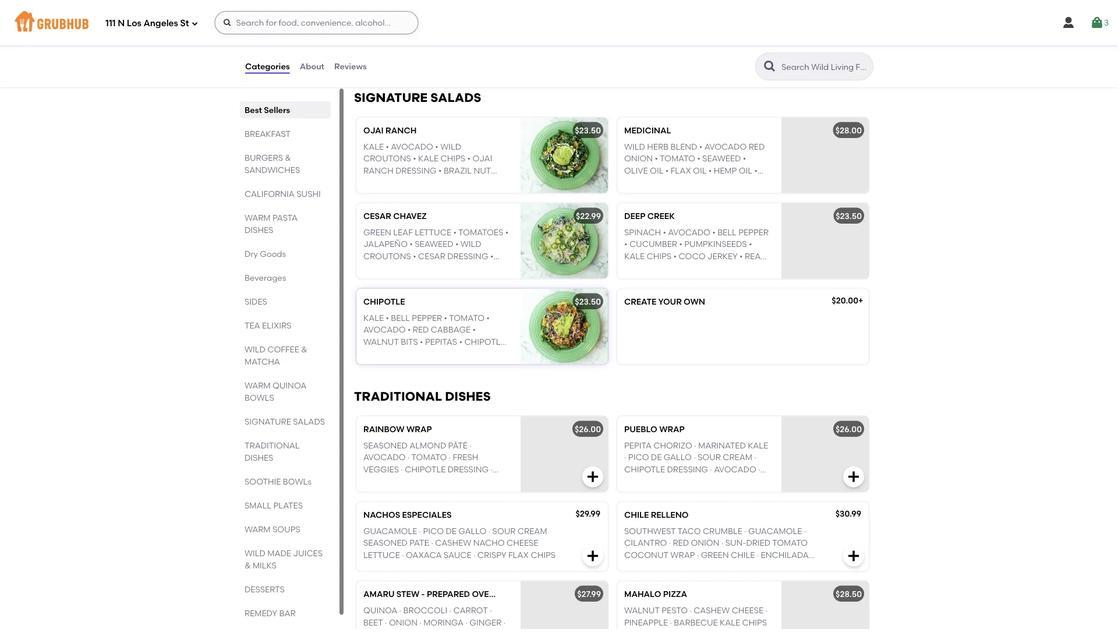 Task type: locate. For each thing, give the bounding box(es) containing it.
seaweed down chavez
[[415, 239, 454, 249]]

chorizo
[[654, 441, 693, 451]]

traditional up rainbow wrap
[[354, 389, 442, 404]]

sour inside pepita chorizo · marinated kale · pico de gallo · sour cream · chipotle dressing · avocado · sun-dried tomato coconut wrap
[[698, 453, 721, 462]]

0 vertical spatial quinoa
[[273, 380, 307, 390]]

sour inside southwest taco crumble · guacamole · cilantro · red onion · sun-dried tomato coconut wrap · green chile · enchilada sauce · sour cream
[[658, 562, 682, 572]]

crumble down leaf
[[413, 263, 453, 273]]

0 vertical spatial pepper
[[739, 227, 769, 237]]

ranch down ojai ranch
[[364, 165, 394, 175]]

0 vertical spatial lettuce
[[415, 227, 452, 237]]

1 horizontal spatial sauce
[[625, 562, 652, 572]]

avocado inside pepita chorizo · marinated kale · pico de gallo · sour cream · chipotle dressing · avocado · sun-dried tomato coconut wrap
[[714, 464, 757, 474]]

1 vertical spatial crumble
[[413, 263, 453, 273]]

1 vertical spatial &
[[301, 344, 307, 354]]

onion down broccoli
[[389, 617, 418, 627]]

arugula
[[665, 14, 705, 24]]

dressing inside kale • bell pepper • tomato • avocado • red cabbage • walnut bits • pepitas • chipotle dressing
[[364, 349, 405, 358]]

0 horizontal spatial signature
[[245, 417, 291, 426]]

0 vertical spatial seaweed
[[703, 154, 741, 164]]

avocado inside seasoned almond pâté · avocado · tomato · fresh veggies · chipotle dressing · sun-dried tomato coconut wrap
[[364, 453, 406, 462]]

1 vertical spatial warm
[[245, 380, 271, 390]]

& left the 'milks'
[[245, 560, 251, 570]]

2 horizontal spatial onion
[[691, 538, 720, 548]]

dressing inside "green leaf lettuce • tomatoes • jalapeño • seaweed • wild croutons • cesar dressing • brazil nut crumble"
[[448, 251, 489, 261]]

avocado down ojai ranch
[[391, 142, 433, 152]]

soothie bowls tab
[[245, 475, 326, 488]]

$23.50
[[575, 125, 601, 135], [836, 211, 862, 221], [575, 297, 601, 307]]

dishes inside 'warm pasta dishes'
[[245, 225, 273, 235]]

pepper up the cabbage
[[412, 313, 442, 323]]

0 vertical spatial chile
[[625, 510, 649, 520]]

bell up pumpkinseeds
[[718, 227, 737, 237]]

gallo up nacho
[[459, 526, 487, 536]]

chile left enchilada
[[731, 550, 755, 560]]

0 horizontal spatial green
[[364, 227, 391, 237]]

0 vertical spatial green
[[732, 177, 760, 187]]

·
[[661, 14, 663, 24], [707, 14, 709, 24], [756, 14, 758, 24], [688, 26, 690, 36], [664, 38, 666, 48], [720, 38, 722, 48], [660, 50, 662, 60], [704, 50, 706, 60], [470, 441, 472, 451], [695, 441, 697, 451], [408, 453, 410, 462], [449, 453, 451, 462], [625, 453, 627, 462], [694, 453, 696, 462], [755, 453, 757, 462], [401, 464, 403, 474], [491, 464, 493, 474], [710, 464, 712, 474], [759, 464, 761, 474], [419, 526, 421, 536], [489, 526, 491, 536], [745, 526, 747, 536], [804, 526, 806, 536], [431, 538, 433, 548], [669, 538, 671, 548], [722, 538, 724, 548], [402, 550, 404, 560], [474, 550, 476, 560], [697, 550, 699, 560], [757, 550, 759, 560], [654, 562, 656, 572], [400, 606, 402, 616], [450, 606, 452, 616], [490, 606, 492, 616], [690, 606, 692, 616], [766, 606, 768, 616], [385, 617, 387, 627], [420, 617, 422, 627], [466, 617, 468, 627], [670, 617, 672, 627]]

seasoned down the rainbow on the left bottom of page
[[364, 441, 408, 451]]

1 vertical spatial ranch
[[364, 165, 394, 175]]

1 vertical spatial cheese
[[732, 606, 764, 616]]

dressing inside seasoned almond pâté · avocado · tomato · fresh veggies · chipotle dressing · sun-dried tomato coconut wrap
[[448, 464, 489, 474]]

coffee
[[268, 344, 299, 354]]

3 button
[[1091, 12, 1109, 33]]

gallo inside guacamole · pico de gallo · sour cream seasoned patе · cashew nacho cheese lettuce · oaxaca sauce · crispy flax chips
[[459, 526, 487, 536]]

dishes up dry goods
[[245, 225, 273, 235]]

tomato down blend at the top right of the page
[[660, 154, 696, 164]]

walnut inside walnut pesto · cashew cheese · pineapple · barbecue kale chip
[[625, 606, 660, 616]]

svg image
[[223, 18, 232, 27], [191, 20, 198, 27], [586, 470, 600, 484], [586, 549, 600, 563]]

real
[[745, 251, 766, 261]]

hemp inside wild herb blend • avocado red onion • tomato • seaweed • olive oil • flax oil • hemp oil • wild croutons • micro green
[[714, 165, 737, 175]]

dried up chile relleno
[[645, 476, 670, 486]]

1 horizontal spatial $26.00
[[836, 424, 862, 434]]

red inside southwest taco crumble · guacamole · cilantro · red onion · sun-dried tomato coconut wrap · green chile · enchilada sauce · sour cream
[[673, 538, 689, 548]]

tomato up enchilada
[[773, 538, 808, 548]]

2 $26.00 from the left
[[836, 424, 862, 434]]

cesar chavez image
[[521, 203, 608, 279]]

chipotle right veggies
[[405, 464, 446, 474]]

1 horizontal spatial salads
[[431, 90, 481, 105]]

sauce down the cilantro at the right of the page
[[625, 562, 652, 572]]

crumble right taco
[[703, 526, 743, 536]]

ojai
[[364, 125, 384, 135], [473, 154, 493, 164]]

0 vertical spatial warm
[[245, 213, 271, 223]]

warm inside 'warm pasta dishes'
[[245, 213, 271, 223]]

wrap inside pepita chorizo · marinated kale · pico de gallo · sour cream · chipotle dressing · avocado · sun-dried tomato coconut wrap
[[625, 488, 649, 498]]

•
[[386, 142, 389, 152], [435, 142, 439, 152], [700, 142, 703, 152], [413, 154, 416, 164], [468, 154, 471, 164], [655, 154, 658, 164], [697, 154, 701, 164], [743, 154, 746, 164], [439, 165, 442, 175], [666, 165, 669, 175], [709, 165, 712, 175], [755, 165, 758, 175], [697, 177, 700, 187], [453, 227, 457, 237], [505, 227, 509, 237], [663, 227, 666, 237], [713, 227, 716, 237], [410, 239, 413, 249], [456, 239, 459, 249], [625, 239, 628, 249], [680, 239, 683, 249], [749, 239, 752, 249], [413, 251, 416, 261], [491, 251, 494, 261], [674, 251, 677, 261], [740, 251, 743, 261], [386, 313, 389, 323], [444, 313, 448, 323], [487, 313, 490, 323], [408, 325, 411, 335], [473, 325, 476, 335], [420, 337, 423, 347], [459, 337, 463, 347]]

$26.00
[[575, 424, 601, 434], [836, 424, 862, 434]]

0 horizontal spatial quinoa
[[273, 380, 307, 390]]

green inside southwest taco crumble · guacamole · cilantro · red onion · sun-dried tomato coconut wrap · green chile · enchilada sauce · sour cream
[[701, 550, 729, 560]]

crumble
[[364, 177, 403, 187], [413, 263, 453, 273], [703, 526, 743, 536]]

2 vertical spatial onion
[[389, 617, 418, 627]]

kale inside pepita chorizo · marinated kale · pico de gallo · sour cream · chipotle dressing · avocado · sun-dried tomato coconut wrap
[[748, 441, 769, 451]]

dressing up chavez
[[396, 165, 437, 175]]

avocado up coco
[[668, 227, 711, 237]]

1 vertical spatial signature
[[245, 417, 291, 426]]

lettuce down chavez
[[415, 227, 452, 237]]

cashew up oaxaca
[[435, 538, 472, 548]]

cheese inside guacamole · pico de gallo · sour cream seasoned patе · cashew nacho cheese lettuce · oaxaca sauce · crispy flax chips
[[507, 538, 539, 548]]

sour down marinated
[[698, 453, 721, 462]]

traditional down signature salads tab
[[245, 440, 300, 450]]

croutons inside wild herb blend • avocado red onion • tomato • seaweed • olive oil • flax oil • hemp oil • wild croutons • micro green
[[647, 177, 695, 187]]

1 horizontal spatial lettuce
[[415, 227, 452, 237]]

traditional inside tab
[[245, 440, 300, 450]]

seasoned down nachos in the left bottom of the page
[[364, 538, 408, 548]]

signature salads up ojai ranch
[[354, 90, 481, 105]]

pico inside pepita chorizo · marinated kale · pico de gallo · sour cream · chipotle dressing · avocado · sun-dried tomato coconut wrap
[[629, 453, 649, 462]]

walnut left the bits
[[364, 337, 399, 347]]

remedy
[[245, 608, 277, 618]]

cesar down chavez
[[418, 251, 446, 261]]

1 horizontal spatial walnut
[[625, 606, 660, 616]]

signature up ojai ranch
[[354, 90, 428, 105]]

avocado down marinated
[[714, 464, 757, 474]]

main navigation navigation
[[0, 0, 1119, 45]]

0 vertical spatial dishes
[[245, 225, 273, 235]]

de inside pepita chorizo · marinated kale · pico de gallo · sour cream · chipotle dressing · avocado · sun-dried tomato coconut wrap
[[651, 453, 662, 462]]

0 horizontal spatial sauce
[[444, 550, 472, 560]]

1 horizontal spatial flax
[[671, 165, 691, 175]]

0 horizontal spatial dried
[[384, 476, 409, 486]]

&
[[285, 153, 291, 163], [301, 344, 307, 354], [245, 560, 251, 570]]

0 horizontal spatial lettuce
[[364, 550, 400, 560]]

tomato inside wild herb blend • avocado red onion • tomato • seaweed • olive oil • flax oil • hemp oil • wild croutons • micro green
[[660, 154, 696, 164]]

0 vertical spatial red
[[749, 142, 765, 152]]

onion down taco
[[691, 538, 720, 548]]

southwest taco crumble · guacamole · cilantro · red onion · sun-dried tomato coconut wrap · green chile · enchilada sauce · sour cream
[[625, 526, 809, 572]]

warm for dishes
[[245, 213, 271, 223]]

croutons
[[364, 154, 411, 164], [647, 177, 695, 187], [364, 251, 411, 261]]

dishes up pâté on the bottom of the page
[[445, 389, 491, 404]]

2 horizontal spatial &
[[301, 344, 307, 354]]

crumble up cesar chavez
[[364, 177, 403, 187]]

dry
[[245, 249, 258, 259]]

cesar up jalapeño
[[364, 211, 391, 221]]

walnut
[[364, 337, 399, 347], [625, 606, 660, 616]]

oil inside quinao · arugula · avocado · almond tuna · jalapeno cream brocoli · hemp seeds · candied pecans · hemp oil · kale chips
[[689, 50, 702, 60]]

de down especiales
[[446, 526, 457, 536]]

remedy bar
[[245, 608, 296, 618]]

0 horizontal spatial cesar
[[364, 211, 391, 221]]

warm pasta dishes tab
[[245, 211, 326, 236]]

sour inside guacamole · pico de gallo · sour cream seasoned patе · cashew nacho cheese lettuce · oaxaca sauce · crispy flax chips
[[493, 526, 516, 536]]

2 seasoned from the top
[[364, 538, 408, 548]]

almond inside quinao · arugula · avocado · almond tuna · jalapeno cream brocoli · hemp seeds · candied pecans · hemp oil · kale chips
[[625, 26, 661, 36]]

1 horizontal spatial cheese
[[732, 606, 764, 616]]

111 n los angeles st
[[105, 18, 189, 29]]

lettuce inside "green leaf lettuce • tomatoes • jalapeño • seaweed • wild croutons • cesar dressing • brazil nut crumble"
[[415, 227, 452, 237]]

quinoa inside warm quinoa bowls
[[273, 380, 307, 390]]

pepper up real at the right top
[[739, 227, 769, 237]]

dressing down fresh
[[448, 464, 489, 474]]

guacamole inside guacamole · pico de gallo · sour cream seasoned patе · cashew nacho cheese lettuce · oaxaca sauce · crispy flax chips
[[364, 526, 417, 536]]

guacamole down nachos in the left bottom of the page
[[364, 526, 417, 536]]

0 vertical spatial crumble
[[364, 177, 403, 187]]

wild coffee & matcha
[[245, 344, 307, 366]]

best sellers
[[245, 105, 290, 115]]

2 vertical spatial red
[[673, 538, 689, 548]]

warm
[[245, 213, 271, 223], [245, 380, 271, 390], [245, 524, 271, 534]]

jalapeño
[[364, 239, 408, 249]]

1 vertical spatial chile
[[731, 550, 755, 560]]

dishes up soothie
[[245, 453, 273, 463]]

seaweed inside wild herb blend • avocado red onion • tomato • seaweed • olive oil • flax oil • hemp oil • wild croutons • micro green
[[703, 154, 741, 164]]

0 horizontal spatial brazil
[[364, 263, 392, 273]]

bell
[[718, 227, 737, 237], [391, 313, 410, 323]]

chipotle inside kale • bell pepper • tomato • avocado • red cabbage • walnut bits • pepitas • chipotle dressing
[[465, 337, 505, 347]]

quinoa up beet
[[364, 606, 398, 616]]

wild inside wild coffee & matcha
[[245, 344, 266, 354]]

flax
[[671, 165, 691, 175], [509, 550, 529, 560]]

almond up "brocoli"
[[625, 26, 661, 36]]

1 horizontal spatial gallo
[[664, 453, 692, 462]]

coconut down marinated
[[709, 476, 753, 486]]

green
[[732, 177, 760, 187], [364, 227, 391, 237], [701, 550, 729, 560]]

flax down blend at the top right of the page
[[671, 165, 691, 175]]

0 vertical spatial brazil
[[444, 165, 472, 175]]

pasta
[[273, 213, 298, 223]]

2 horizontal spatial sun-
[[726, 538, 747, 548]]

made
[[268, 548, 291, 558]]

1 vertical spatial de
[[446, 526, 457, 536]]

gallo
[[664, 453, 692, 462], [459, 526, 487, 536]]

pâté
[[448, 441, 468, 451]]

0 horizontal spatial seaweed
[[415, 239, 454, 249]]

cream inside quinao · arugula · avocado · almond tuna · jalapeno cream brocoli · hemp seeds · candied pecans · hemp oil · kale chips
[[739, 26, 768, 36]]

traditional dishes tab
[[245, 439, 326, 464]]

carrot
[[454, 606, 488, 616]]

0 horizontal spatial crumble
[[364, 177, 403, 187]]

walnut up pineapple
[[625, 606, 660, 616]]

1 vertical spatial sauce
[[625, 562, 652, 572]]

& right coffee
[[301, 344, 307, 354]]

signature salads
[[354, 90, 481, 105], [245, 417, 325, 426]]

0 horizontal spatial gallo
[[459, 526, 487, 536]]

1 horizontal spatial pico
[[629, 453, 649, 462]]

green inside "green leaf lettuce • tomatoes • jalapeño • seaweed • wild croutons • cesar dressing • brazil nut crumble"
[[364, 227, 391, 237]]

chipotle inside pepita chorizo · marinated kale · pico de gallo · sour cream · chipotle dressing · avocado · sun-dried tomato coconut wrap
[[625, 464, 665, 474]]

chipotle up the bits
[[364, 297, 405, 307]]

seeds
[[693, 38, 718, 48]]

1 warm from the top
[[245, 213, 271, 223]]

avocado inside "spinach • avocado • bell pepper • cucumber • pumpkinseeds • kale chips • coco jerkey • real italian dressing"
[[668, 227, 711, 237]]

croutons inside kale • avocado • wild croutons • kale chips • ojai ranch dressing • brazil nut crumble
[[364, 154, 411, 164]]

0 horizontal spatial &
[[245, 560, 251, 570]]

herb
[[647, 142, 669, 152]]

dried down veggies
[[384, 476, 409, 486]]

spinach • avocado • bell pepper • cucumber • pumpkinseeds • kale chips • coco jerkey • real italian dressing
[[625, 227, 769, 273]]

blend
[[671, 142, 698, 152]]

cheese inside walnut pesto · cashew cheese · pineapple · barbecue kale chip
[[732, 606, 764, 616]]

sauce right oaxaca
[[444, 550, 472, 560]]

gallo down chorizo
[[664, 453, 692, 462]]

cashew up barbecue at the bottom of page
[[694, 606, 730, 616]]

dry goods tab
[[245, 248, 326, 260]]

dressing down tomatoes
[[448, 251, 489, 261]]

cashew inside walnut pesto · cashew cheese · pineapple · barbecue kale chip
[[694, 606, 730, 616]]

0 horizontal spatial cashew
[[435, 538, 472, 548]]

oil
[[689, 50, 702, 60], [650, 165, 664, 175], [693, 165, 707, 175], [739, 165, 753, 175]]

kale
[[708, 50, 729, 60], [364, 142, 384, 152], [418, 154, 439, 164], [625, 251, 645, 261], [364, 313, 384, 323], [748, 441, 769, 451], [720, 617, 741, 627]]

kale inside "spinach • avocado • bell pepper • cucumber • pumpkinseeds • kale chips • coco jerkey • real italian dressing"
[[625, 251, 645, 261]]

warm for bowls
[[245, 380, 271, 390]]

0 vertical spatial croutons
[[364, 154, 411, 164]]

1 vertical spatial traditional dishes
[[245, 440, 300, 463]]

2 warm from the top
[[245, 380, 271, 390]]

118
[[497, 589, 508, 599]]

dressing down coco
[[658, 263, 699, 273]]

about button
[[299, 45, 325, 87]]

croutons up 'creek'
[[647, 177, 695, 187]]

0 horizontal spatial bell
[[391, 313, 410, 323]]

1 horizontal spatial crumble
[[413, 263, 453, 273]]

small
[[245, 500, 272, 510]]

0 horizontal spatial almond
[[410, 441, 446, 451]]

beverages
[[245, 273, 286, 283]]

pepper inside kale • bell pepper • tomato • avocado • red cabbage • walnut bits • pepitas • chipotle dressing
[[412, 313, 442, 323]]

bell inside "spinach • avocado • bell pepper • cucumber • pumpkinseeds • kale chips • coco jerkey • real italian dressing"
[[718, 227, 737, 237]]

quinoa inside "quinoa · broccoli · carrot · beet · onion · moringa · ginger"
[[364, 606, 398, 616]]

crumble inside "green leaf lettuce • tomatoes • jalapeño • seaweed • wild croutons • cesar dressing • brazil nut crumble"
[[413, 263, 453, 273]]

$23.50 for kale • avocado • wild croutons • kale chips • ojai ranch dressing • brazil nut crumble
[[575, 125, 601, 135]]

sour up pizza
[[658, 562, 682, 572]]

juices
[[293, 548, 323, 558]]

1 horizontal spatial almond
[[625, 26, 661, 36]]

guacamole up enchilada
[[749, 526, 802, 536]]

dried inside southwest taco crumble · guacamole · cilantro · red onion · sun-dried tomato coconut wrap · green chile · enchilada sauce · sour cream
[[747, 538, 771, 548]]

traditional dishes up rainbow wrap
[[354, 389, 491, 404]]

pico down especiales
[[423, 526, 444, 536]]

2 vertical spatial crumble
[[703, 526, 743, 536]]

0 vertical spatial sauce
[[444, 550, 472, 560]]

2 horizontal spatial crumble
[[703, 526, 743, 536]]

1 horizontal spatial onion
[[625, 154, 653, 164]]

flax right crispy
[[509, 550, 529, 560]]

wrap up nachos in the left bottom of the page
[[364, 488, 388, 498]]

Search for food, convenience, alcohol... search field
[[215, 11, 419, 34]]

sun- inside southwest taco crumble · guacamole · cilantro · red onion · sun-dried tomato coconut wrap · green chile · enchilada sauce · sour cream
[[726, 538, 747, 548]]

signature salads up traditional dishes tab
[[245, 417, 325, 426]]

wild herb blend • avocado red onion • tomato • seaweed • olive oil • flax oil • hemp oil • wild croutons • micro green
[[625, 142, 765, 187]]

1 vertical spatial cesar
[[418, 251, 446, 261]]

small plates tab
[[245, 499, 326, 512]]

lettuce up 'amaru'
[[364, 550, 400, 560]]

1 horizontal spatial pepper
[[739, 227, 769, 237]]

tomato up the cabbage
[[449, 313, 485, 323]]

1 horizontal spatial seaweed
[[703, 154, 741, 164]]

& inside burgers & sandwiches
[[285, 153, 291, 163]]

1 horizontal spatial sour
[[658, 562, 682, 572]]

avocado up veggies
[[364, 453, 406, 462]]

2 guacamole from the left
[[749, 526, 802, 536]]

best
[[245, 105, 262, 115]]

chile up southwest
[[625, 510, 649, 520]]

wild
[[441, 142, 461, 152], [625, 142, 645, 152], [625, 177, 645, 187], [461, 239, 482, 249], [245, 344, 266, 354], [245, 548, 266, 558]]

ranch up kale • avocado • wild croutons • kale chips • ojai ranch dressing • brazil nut crumble
[[386, 125, 417, 135]]

wrap inside southwest taco crumble · guacamole · cilantro · red onion · sun-dried tomato coconut wrap · green chile · enchilada sauce · sour cream
[[671, 550, 695, 560]]

0 horizontal spatial sun-
[[364, 476, 384, 486]]

tea
[[245, 320, 260, 330]]

warm soups
[[245, 524, 301, 534]]

1 vertical spatial onion
[[691, 538, 720, 548]]

1 vertical spatial seasoned
[[364, 538, 408, 548]]

dressing down the bits
[[364, 349, 405, 358]]

over
[[472, 589, 495, 599]]

tomato up relleno
[[672, 476, 707, 486]]

coconut down fresh
[[448, 476, 492, 486]]

0 horizontal spatial coconut
[[448, 476, 492, 486]]

crispy
[[478, 550, 507, 560]]

1 seasoned from the top
[[364, 441, 408, 451]]

red
[[749, 142, 765, 152], [413, 325, 429, 335], [673, 538, 689, 548]]

traditional dishes up 'soothie bowls'
[[245, 440, 300, 463]]

0 vertical spatial cesar
[[364, 211, 391, 221]]

pepper inside "spinach • avocado • bell pepper • cucumber • pumpkinseeds • kale chips • coco jerkey • real italian dressing"
[[739, 227, 769, 237]]

pepper
[[739, 227, 769, 237], [412, 313, 442, 323]]

reviews button
[[334, 45, 367, 87]]

pico inside guacamole · pico de gallo · sour cream seasoned patе · cashew nacho cheese lettuce · oaxaca sauce · crispy flax chips
[[423, 526, 444, 536]]

1 horizontal spatial &
[[285, 153, 291, 163]]

0 horizontal spatial ojai
[[364, 125, 384, 135]]

coconut down the cilantro at the right of the page
[[625, 550, 669, 560]]

guacamole inside southwest taco crumble · guacamole · cilantro · red onion · sun-dried tomato coconut wrap · green chile · enchilada sauce · sour cream
[[749, 526, 802, 536]]

search icon image
[[763, 59, 777, 73]]

seaweed inside "green leaf lettuce • tomatoes • jalapeño • seaweed • wild croutons • cesar dressing • brazil nut crumble"
[[415, 239, 454, 249]]

croutons down jalapeño
[[364, 251, 411, 261]]

0 vertical spatial almond
[[625, 26, 661, 36]]

pineapple
[[625, 617, 668, 627]]

seasoned
[[364, 441, 408, 451], [364, 538, 408, 548]]

quinoa down wild coffee & matcha tab
[[273, 380, 307, 390]]

0 vertical spatial bell
[[718, 227, 737, 237]]

3 warm from the top
[[245, 524, 271, 534]]

wrap
[[407, 424, 432, 434], [660, 424, 685, 434], [364, 488, 388, 498], [625, 488, 649, 498], [671, 550, 695, 560]]

0 horizontal spatial cheese
[[507, 538, 539, 548]]

1 horizontal spatial cesar
[[418, 251, 446, 261]]

wrap right the rainbow on the left bottom of page
[[407, 424, 432, 434]]

1 vertical spatial quinoa
[[364, 606, 398, 616]]

sauce inside southwest taco crumble · guacamole · cilantro · red onion · sun-dried tomato coconut wrap · green chile · enchilada sauce · sour cream
[[625, 562, 652, 572]]

de
[[651, 453, 662, 462], [446, 526, 457, 536]]

croutons down ojai ranch
[[364, 154, 411, 164]]

signature
[[354, 90, 428, 105], [245, 417, 291, 426]]

warm up bowls
[[245, 380, 271, 390]]

almond inside seasoned almond pâté · avocado · tomato · fresh veggies · chipotle dressing · sun-dried tomato coconut wrap
[[410, 441, 446, 451]]

wrap up chile relleno
[[625, 488, 649, 498]]

onion
[[625, 154, 653, 164], [691, 538, 720, 548], [389, 617, 418, 627]]

hemp
[[668, 38, 691, 48], [664, 50, 687, 60], [714, 165, 737, 175]]

0 horizontal spatial flax
[[509, 550, 529, 560]]

$22.99
[[576, 211, 601, 221]]

0 horizontal spatial de
[[446, 526, 457, 536]]

0 vertical spatial signature
[[354, 90, 428, 105]]

chipotle down the cabbage
[[465, 337, 505, 347]]

coconut inside seasoned almond pâté · avocado · tomato · fresh veggies · chipotle dressing · sun-dried tomato coconut wrap
[[448, 476, 492, 486]]

traditional dishes
[[354, 389, 491, 404], [245, 440, 300, 463]]

111
[[105, 18, 116, 29]]

0 horizontal spatial nut
[[394, 263, 411, 273]]

desserts tab
[[245, 583, 326, 595]]

svg image
[[1062, 16, 1076, 30], [1091, 16, 1105, 30], [586, 43, 600, 57], [847, 43, 861, 57], [847, 470, 861, 484], [847, 549, 861, 563]]

0 horizontal spatial traditional
[[245, 440, 300, 450]]

brazil inside "green leaf lettuce • tomatoes • jalapeño • seaweed • wild croutons • cesar dressing • brazil nut crumble"
[[364, 263, 392, 273]]

seaweed up micro
[[703, 154, 741, 164]]

pico down pepita
[[629, 453, 649, 462]]

almond
[[625, 26, 661, 36], [410, 441, 446, 451]]

cream inside guacamole · pico de gallo · sour cream seasoned patе · cashew nacho cheese lettuce · oaxaca sauce · crispy flax chips
[[518, 526, 547, 536]]

1 vertical spatial green
[[364, 227, 391, 237]]

oaxaca
[[406, 550, 442, 560]]

sellers
[[264, 105, 290, 115]]

1 guacamole from the left
[[364, 526, 417, 536]]

signature down bowls
[[245, 417, 291, 426]]

sides tab
[[245, 295, 326, 308]]

1 vertical spatial pepper
[[412, 313, 442, 323]]

sauce inside guacamole · pico de gallo · sour cream seasoned patе · cashew nacho cheese lettuce · oaxaca sauce · crispy flax chips
[[444, 550, 472, 560]]

2 vertical spatial sour
[[658, 562, 682, 572]]

sour up nacho
[[493, 526, 516, 536]]

avocado up the bits
[[364, 325, 406, 335]]

2 horizontal spatial dried
[[747, 538, 771, 548]]

tea elixirs tab
[[245, 319, 326, 332]]

1 horizontal spatial sun-
[[625, 476, 645, 486]]

seaweed
[[703, 154, 741, 164], [415, 239, 454, 249]]

1 vertical spatial gallo
[[459, 526, 487, 536]]

0 horizontal spatial $26.00
[[575, 424, 601, 434]]

bell up the bits
[[391, 313, 410, 323]]

avocado up jalapeno
[[711, 14, 754, 24]]

2 vertical spatial croutons
[[364, 251, 411, 261]]

dried up enchilada
[[747, 538, 771, 548]]

1 vertical spatial dishes
[[445, 389, 491, 404]]

0 vertical spatial sour
[[698, 453, 721, 462]]

1 vertical spatial almond
[[410, 441, 446, 451]]

bar
[[279, 608, 296, 618]]

red inside kale • bell pepper • tomato • avocado • red cabbage • walnut bits • pepitas • chipotle dressing
[[413, 325, 429, 335]]

2 horizontal spatial green
[[732, 177, 760, 187]]

0 horizontal spatial sour
[[493, 526, 516, 536]]

almond left pâté on the bottom of the page
[[410, 441, 446, 451]]

matcha
[[245, 357, 280, 366]]

warm down 'small'
[[245, 524, 271, 534]]

wrap down taco
[[671, 550, 695, 560]]

avocado up micro
[[705, 142, 747, 152]]

dressing down chorizo
[[667, 464, 708, 474]]

chipotle down pepita
[[625, 464, 665, 474]]

onion inside wild herb blend • avocado red onion • tomato • seaweed • olive oil • flax oil • hemp oil • wild croutons • micro green
[[625, 154, 653, 164]]

sauce
[[444, 550, 472, 560], [625, 562, 652, 572]]

1 $26.00 from the left
[[575, 424, 601, 434]]

1 horizontal spatial signature salads
[[354, 90, 481, 105]]

0 vertical spatial signature salads
[[354, 90, 481, 105]]

de down chorizo
[[651, 453, 662, 462]]

2 vertical spatial green
[[701, 550, 729, 560]]

2 horizontal spatial red
[[749, 142, 765, 152]]

dressing inside "spinach • avocado • bell pepper • cucumber • pumpkinseeds • kale chips • coco jerkey • real italian dressing"
[[658, 263, 699, 273]]

warm down california
[[245, 213, 271, 223]]

1 horizontal spatial bell
[[718, 227, 737, 237]]

onion up the olive
[[625, 154, 653, 164]]

& up sandwiches
[[285, 153, 291, 163]]

0 vertical spatial ojai
[[364, 125, 384, 135]]

$26.00 for pepita chorizo · marinated kale · pico de gallo · sour cream · chipotle dressing · avocado · sun-dried tomato coconut wrap
[[836, 424, 862, 434]]

gallo inside pepita chorizo · marinated kale · pico de gallo · sour cream · chipotle dressing · avocado · sun-dried tomato coconut wrap
[[664, 453, 692, 462]]

$28.00
[[836, 125, 862, 135]]

1 horizontal spatial green
[[701, 550, 729, 560]]



Task type: describe. For each thing, give the bounding box(es) containing it.
cilantro
[[625, 538, 667, 548]]

desserts
[[245, 584, 285, 594]]

tomato inside southwest taco crumble · guacamole · cilantro · red onion · sun-dried tomato coconut wrap · green chile · enchilada sauce · sour cream
[[773, 538, 808, 548]]

green inside wild herb blend • avocado red onion • tomato • seaweed • olive oil • flax oil • hemp oil • wild croutons • micro green
[[732, 177, 760, 187]]

croutons inside "green leaf lettuce • tomatoes • jalapeño • seaweed • wild croutons • cesar dressing • brazil nut crumble"
[[364, 251, 411, 261]]

broccoli
[[404, 606, 448, 616]]

wrap up chorizo
[[660, 424, 685, 434]]

wild coffee & matcha tab
[[245, 343, 326, 368]]

stew
[[397, 589, 420, 599]]

pueblo wrap image
[[782, 416, 869, 492]]

wild made juices & milks
[[245, 548, 323, 570]]

spinach
[[625, 227, 661, 237]]

onion inside southwest taco crumble · guacamole · cilantro · red onion · sun-dried tomato coconut wrap · green chile · enchilada sauce · sour cream
[[691, 538, 720, 548]]

0 vertical spatial ranch
[[386, 125, 417, 135]]

burgers & sandwiches
[[245, 153, 300, 175]]

quinoa · broccoli · carrot · beet · onion · moringa · ginger 
[[364, 606, 506, 629]]

wild inside wild made juices & milks
[[245, 548, 266, 558]]

tomato inside pepita chorizo · marinated kale · pico de gallo · sour cream · chipotle dressing · avocado · sun-dried tomato coconut wrap
[[672, 476, 707, 486]]

milks
[[253, 560, 277, 570]]

Search Wild Living Foods search field
[[781, 61, 870, 72]]

sun- inside pepita chorizo · marinated kale · pico de gallo · sour cream · chipotle dressing · avocado · sun-dried tomato coconut wrap
[[625, 476, 645, 486]]

walnut inside kale • bell pepper • tomato • avocado • red cabbage • walnut bits • pepitas • chipotle dressing
[[364, 337, 399, 347]]

crumble inside southwest taco crumble · guacamole · cilantro · red onion · sun-dried tomato coconut wrap · green chile · enchilada sauce · sour cream
[[703, 526, 743, 536]]

small plates
[[245, 500, 303, 510]]

veggies
[[364, 464, 399, 474]]

signature salads tab
[[245, 415, 326, 428]]

nachos
[[364, 510, 400, 520]]

1 horizontal spatial traditional
[[354, 389, 442, 404]]

nut inside "green leaf lettuce • tomatoes • jalapeño • seaweed • wild croutons • cesar dressing • brazil nut crumble"
[[394, 263, 411, 273]]

pepita
[[625, 441, 652, 451]]

svg image inside 3 button
[[1091, 16, 1105, 30]]

lettuce inside guacamole · pico de gallo · sour cream seasoned patе · cashew nacho cheese lettuce · oaxaca sauce · crispy flax chips
[[364, 550, 400, 560]]

dressing inside pepita chorizo · marinated kale · pico de gallo · sour cream · chipotle dressing · avocado · sun-dried tomato coconut wrap
[[667, 464, 708, 474]]

pepitas
[[425, 337, 457, 347]]

categories
[[245, 61, 290, 71]]

sandwiches
[[245, 165, 300, 175]]

cabbage
[[431, 325, 471, 335]]

california
[[245, 189, 295, 199]]

kale inside kale • bell pepper • tomato • avocado • red cabbage • walnut bits • pepitas • chipotle dressing
[[364, 313, 384, 323]]

coco
[[679, 251, 706, 261]]

chips inside "spinach • avocado • bell pepper • cucumber • pumpkinseeds • kale chips • coco jerkey • real italian dressing"
[[647, 251, 672, 261]]

$27.99
[[577, 589, 601, 599]]

quinao · arugula · avocado · almond tuna · jalapeno cream brocoli · hemp seeds · candied pecans · hemp oil · kale chips button
[[618, 0, 869, 66]]

st
[[180, 18, 189, 29]]

tomato inside kale • bell pepper • tomato • avocado • red cabbage • walnut bits • pepitas • chipotle dressing
[[449, 313, 485, 323]]

de inside guacamole · pico de gallo · sour cream seasoned patе · cashew nacho cheese lettuce · oaxaca sauce · crispy flax chips
[[446, 526, 457, 536]]

warm quinoa bowls tab
[[245, 379, 326, 404]]

sun- inside seasoned almond pâté · avocado · tomato · fresh veggies · chipotle dressing · sun-dried tomato coconut wrap
[[364, 476, 384, 486]]

burgers
[[245, 153, 283, 163]]

create your own
[[625, 297, 706, 307]]

chips inside quinao · arugula · avocado · almond tuna · jalapeno cream brocoli · hemp seeds · candied pecans · hemp oil · kale chips
[[731, 50, 756, 60]]

wild made juices & milks tab
[[245, 547, 326, 572]]

elixirs
[[262, 320, 292, 330]]

pumpkinseeds
[[685, 239, 747, 249]]

ojai ranch image
[[521, 117, 608, 193]]

walnut pesto · cashew cheese · pineapple · barbecue kale chip
[[625, 606, 768, 629]]

& inside wild made juices & milks
[[245, 560, 251, 570]]

flax inside guacamole · pico de gallo · sour cream seasoned patе · cashew nacho cheese lettuce · oaxaca sauce · crispy flax chips
[[509, 550, 529, 560]]

especiales
[[402, 510, 452, 520]]

breakfast
[[245, 129, 291, 139]]

kale inside quinao · arugula · avocado · almond tuna · jalapeno cream brocoli · hemp seeds · candied pecans · hemp oil · kale chips
[[708, 50, 729, 60]]

leaf
[[393, 227, 413, 237]]

salads inside tab
[[293, 417, 325, 426]]

cashew inside guacamole · pico de gallo · sour cream seasoned patе · cashew nacho cheese lettuce · oaxaca sauce · crispy flax chips
[[435, 538, 472, 548]]

1 vertical spatial hemp
[[664, 50, 687, 60]]

ojai inside kale • avocado • wild croutons • kale chips • ojai ranch dressing • brazil nut crumble
[[473, 154, 493, 164]]

burgers & sandwiches tab
[[245, 151, 326, 176]]

kale • bell pepper • tomato • avocado • red cabbage • walnut bits • pepitas • chipotle dressing
[[364, 313, 505, 358]]

enchilada
[[761, 550, 809, 560]]

sides
[[245, 297, 267, 306]]

deep creek image
[[782, 203, 869, 279]]

tuna
[[663, 26, 686, 36]]

avocado inside kale • bell pepper • tomato • avocado • red cabbage • walnut bits • pepitas • chipotle dressing
[[364, 325, 406, 335]]

categories button
[[245, 45, 291, 87]]

0 vertical spatial salads
[[431, 90, 481, 105]]

rainbow wrap image
[[521, 416, 608, 492]]

pueblo
[[625, 424, 658, 434]]

warm soups tab
[[245, 523, 326, 535]]

coconut inside southwest taco crumble · guacamole · cilantro · red onion · sun-dried tomato coconut wrap · green chile · enchilada sauce · sour cream
[[625, 550, 669, 560]]

$23.50 for kale • bell pepper • tomato • avocado • red cabbage • walnut bits • pepitas • chipotle dressing
[[575, 297, 601, 307]]

kale • avocado • wild croutons • kale chips • ojai ranch dressing • brazil nut crumble
[[364, 142, 493, 187]]

rainbow wrap
[[364, 424, 432, 434]]

brazil inside kale • avocado • wild croutons • kale chips • ojai ranch dressing • brazil nut crumble
[[444, 165, 472, 175]]

amaru stew - prepared over 118 degrees
[[364, 589, 548, 599]]

$20.00 +
[[832, 295, 864, 305]]

degrees
[[510, 589, 548, 599]]

pecans
[[625, 50, 658, 60]]

cesar chavez
[[364, 211, 427, 221]]

signature salads inside tab
[[245, 417, 325, 426]]

0 vertical spatial hemp
[[668, 38, 691, 48]]

southwest
[[625, 526, 676, 536]]

& inside wild coffee & matcha
[[301, 344, 307, 354]]

red inside wild herb blend • avocado red onion • tomato • seaweed • olive oil • flax oil • hemp oil • wild croutons • micro green
[[749, 142, 765, 152]]

chipotle image
[[521, 289, 608, 364]]

italian
[[625, 263, 656, 273]]

marinated
[[699, 441, 746, 451]]

pueblo wrap
[[625, 424, 685, 434]]

seasoned inside guacamole · pico de gallo · sour cream seasoned patе · cashew nacho cheese lettuce · oaxaca sauce · crispy flax chips
[[364, 538, 408, 548]]

pizza
[[663, 589, 687, 599]]

warm quinoa bowls
[[245, 380, 307, 403]]

wild inside "green leaf lettuce • tomatoes • jalapeño • seaweed • wild croutons • cesar dressing • brazil nut crumble"
[[461, 239, 482, 249]]

dishes inside tab
[[245, 453, 273, 463]]

deep
[[625, 211, 646, 221]]

crumble inside kale • avocado • wild croutons • kale chips • ojai ranch dressing • brazil nut crumble
[[364, 177, 403, 187]]

pepita chorizo · marinated kale · pico de gallo · sour cream · chipotle dressing · avocado · sun-dried tomato coconut wrap
[[625, 441, 769, 498]]

taco
[[678, 526, 701, 536]]

kale inside walnut pesto · cashew cheese · pineapple · barbecue kale chip
[[720, 617, 741, 627]]

relleno
[[651, 510, 689, 520]]

ranch inside kale • avocado • wild croutons • kale chips • ojai ranch dressing • brazil nut crumble
[[364, 165, 394, 175]]

tea elixirs
[[245, 320, 292, 330]]

$26.00 for seasoned almond pâté · avocado · tomato · fresh veggies · chipotle dressing · sun-dried tomato coconut wrap
[[575, 424, 601, 434]]

plates
[[274, 500, 303, 510]]

avocado inside kale • avocado • wild croutons • kale chips • ojai ranch dressing • brazil nut crumble
[[391, 142, 433, 152]]

beet
[[364, 617, 383, 627]]

dried inside pepita chorizo · marinated kale · pico de gallo · sour cream · chipotle dressing · avocado · sun-dried tomato coconut wrap
[[645, 476, 670, 486]]

california sushi
[[245, 189, 321, 199]]

seasoned inside seasoned almond pâté · avocado · tomato · fresh veggies · chipotle dressing · sun-dried tomato coconut wrap
[[364, 441, 408, 451]]

wild inside kale • avocado • wild croutons • kale chips • ojai ranch dressing • brazil nut crumble
[[441, 142, 461, 152]]

$23.50 for spinach • avocado • bell pepper • cucumber • pumpkinseeds • kale chips • coco jerkey • real italian dressing
[[836, 211, 862, 221]]

medicinal image
[[782, 117, 869, 193]]

sushi
[[297, 189, 321, 199]]

angeles
[[144, 18, 178, 29]]

best sellers tab
[[245, 104, 326, 116]]

0 vertical spatial traditional dishes
[[354, 389, 491, 404]]

traditional dishes inside tab
[[245, 440, 300, 463]]

cesar inside "green leaf lettuce • tomatoes • jalapeño • seaweed • wild croutons • cesar dressing • brazil nut crumble"
[[418, 251, 446, 261]]

nacho
[[473, 538, 505, 548]]

flax inside wild herb blend • avocado red onion • tomato • seaweed • olive oil • flax oil • hemp oil • wild croutons • micro green
[[671, 165, 691, 175]]

olive
[[625, 165, 648, 175]]

rainbow
[[364, 424, 405, 434]]

chips inside guacamole · pico de gallo · sour cream seasoned patе · cashew nacho cheese lettuce · oaxaca sauce · crispy flax chips
[[531, 550, 556, 560]]

cream inside pepita chorizo · marinated kale · pico de gallo · sour cream · chipotle dressing · avocado · sun-dried tomato coconut wrap
[[723, 453, 753, 462]]

remedy bar tab
[[245, 607, 326, 619]]

tomatoes
[[459, 227, 504, 237]]

bell inside kale • bell pepper • tomato • avocado • red cabbage • walnut bits • pepitas • chipotle dressing
[[391, 313, 410, 323]]

quinao · arugula · avocado · almond tuna · jalapeno cream brocoli · hemp seeds · candied pecans · hemp oil · kale chips
[[625, 14, 768, 60]]

green leaf lettuce • tomatoes • jalapeño • seaweed • wild croutons • cesar dressing • brazil nut crumble
[[364, 227, 509, 273]]

soothie bowls
[[245, 477, 312, 486]]

mahalo
[[625, 589, 662, 599]]

breakfast tab
[[245, 128, 326, 140]]

about
[[300, 61, 325, 71]]

cucumber
[[630, 239, 678, 249]]

own
[[684, 297, 706, 307]]

nachos especiales
[[364, 510, 452, 520]]

signature inside tab
[[245, 417, 291, 426]]

reviews
[[334, 61, 367, 71]]

amaru stew - prepared over 118 degrees image
[[521, 581, 608, 629]]

$28.50
[[836, 589, 862, 599]]

crystal bowl image
[[521, 0, 608, 66]]

soups
[[273, 524, 301, 534]]

chile inside southwest taco crumble · guacamole · cilantro · red onion · sun-dried tomato coconut wrap · green chile · enchilada sauce · sour cream
[[731, 550, 755, 560]]

avocado inside quinao · arugula · avocado · almond tuna · jalapeno cream brocoli · hemp seeds · candied pecans · hemp oil · kale chips
[[711, 14, 754, 24]]

mahalo pizza image
[[782, 581, 869, 629]]

dressing inside kale • avocado • wild croutons • kale chips • ojai ranch dressing • brazil nut crumble
[[396, 165, 437, 175]]

brocoli
[[625, 38, 662, 48]]

beverages tab
[[245, 271, 326, 284]]

big sur image
[[782, 0, 869, 66]]

1 horizontal spatial signature
[[354, 90, 428, 105]]

soothie
[[245, 477, 281, 486]]

bowls
[[245, 393, 274, 403]]

chipotle inside seasoned almond pâté · avocado · tomato · fresh veggies · chipotle dressing · sun-dried tomato coconut wrap
[[405, 464, 446, 474]]

dry goods
[[245, 249, 286, 259]]

patе
[[410, 538, 429, 548]]

dried inside seasoned almond pâté · avocado · tomato · fresh veggies · chipotle dressing · sun-dried tomato coconut wrap
[[384, 476, 409, 486]]

tomato left fresh
[[412, 453, 447, 462]]

tomato up especiales
[[411, 476, 446, 486]]

+
[[859, 295, 864, 305]]

california sushi tab
[[245, 188, 326, 200]]

chavez
[[393, 211, 427, 221]]

chips inside kale • avocado • wild croutons • kale chips • ojai ranch dressing • brazil nut crumble
[[441, 154, 466, 164]]

coconut inside pepita chorizo · marinated kale · pico de gallo · sour cream · chipotle dressing · avocado · sun-dried tomato coconut wrap
[[709, 476, 753, 486]]

nut inside kale • avocado • wild croutons • kale chips • ojai ranch dressing • brazil nut crumble
[[474, 165, 491, 175]]



Task type: vqa. For each thing, say whether or not it's contained in the screenshot.
SALADS inside the Tab
yes



